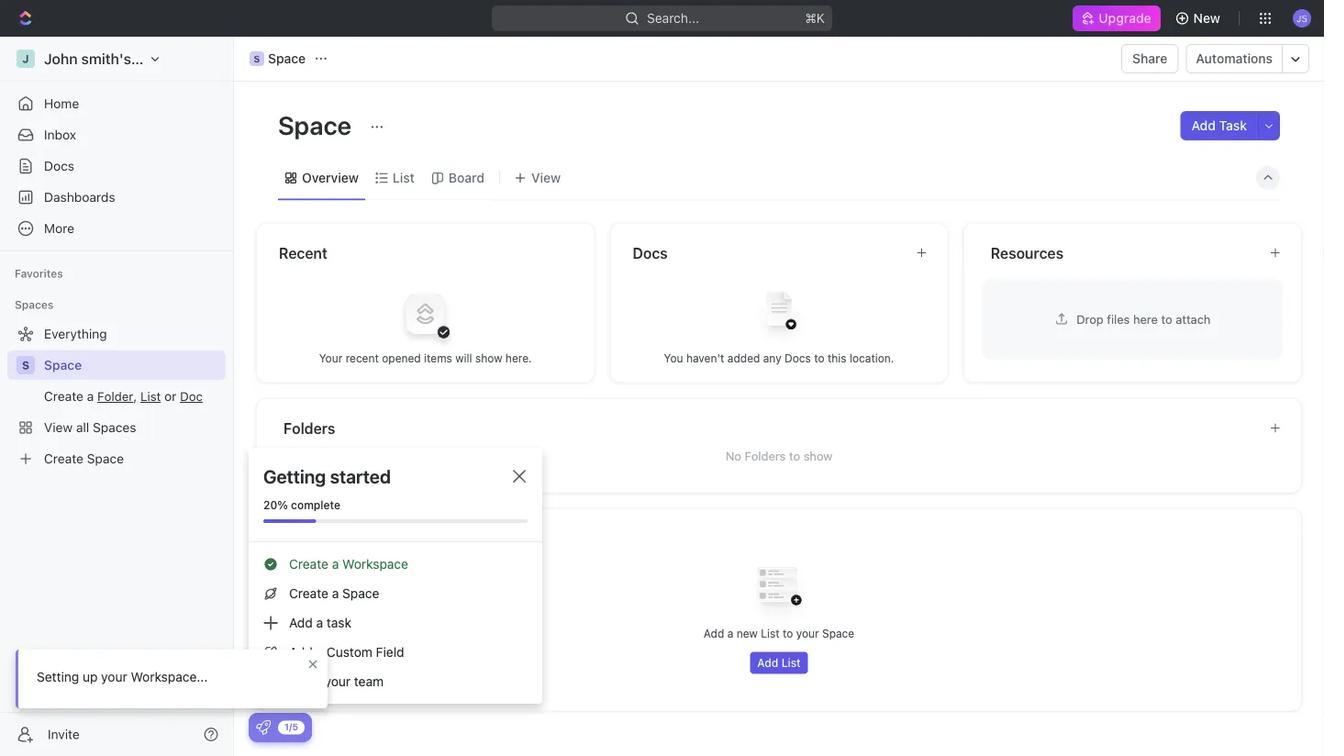 Task type: describe. For each thing, give the bounding box(es) containing it.
2 horizontal spatial your
[[796, 627, 819, 640]]

john smith's workspace
[[44, 50, 211, 67]]

all
[[76, 420, 89, 435]]

upgrade link
[[1073, 6, 1161, 31]]

haven't
[[686, 352, 725, 364]]

create for create a workspace
[[289, 557, 329, 572]]

your recent opened items will show here.
[[319, 352, 532, 364]]

files
[[1107, 312, 1130, 326]]

custom
[[327, 645, 373, 660]]

no folders to show
[[726, 449, 833, 463]]

create a space
[[289, 586, 379, 601]]

invite your team
[[289, 674, 384, 689]]

search...
[[647, 11, 699, 26]]

s for s space
[[254, 53, 260, 64]]

will
[[456, 352, 472, 364]]

doc
[[180, 389, 203, 404]]

add for add a task
[[289, 615, 313, 631]]

add list
[[758, 657, 801, 670]]

invite for invite your team
[[289, 674, 321, 689]]

favorites button
[[7, 263, 70, 285]]

task
[[1219, 118, 1247, 133]]

1 vertical spatial docs
[[633, 244, 668, 262]]

folders inside button
[[284, 419, 335, 437]]

resources
[[991, 244, 1064, 262]]

list button
[[140, 389, 161, 404]]

to right here
[[1162, 312, 1173, 326]]

everything link
[[7, 319, 222, 349]]

docs inside sidebar navigation
[[44, 158, 74, 173]]

up
[[83, 670, 98, 685]]

view all spaces
[[44, 420, 136, 435]]

create a workspace
[[289, 557, 408, 572]]

to up add list
[[783, 627, 793, 640]]

board
[[449, 170, 485, 185]]

added
[[728, 352, 760, 364]]

complete
[[291, 498, 341, 511]]

started
[[330, 465, 391, 487]]

js button
[[1288, 4, 1317, 33]]

list right new at the bottom of page
[[761, 627, 780, 640]]

getting started
[[263, 465, 391, 487]]

automations
[[1196, 51, 1273, 66]]

automations button
[[1187, 45, 1282, 73]]

workspace for john smith's workspace
[[135, 50, 211, 67]]

team
[[354, 674, 384, 689]]

no most used docs image
[[743, 277, 816, 351]]

or
[[164, 389, 177, 404]]

here.
[[506, 352, 532, 364]]

this
[[828, 352, 847, 364]]

everything
[[44, 326, 107, 341]]

close image
[[513, 470, 526, 483]]

setting
[[37, 670, 79, 685]]

0 horizontal spatial show
[[475, 352, 503, 364]]

setting up your workspace...
[[37, 670, 208, 685]]

more
[[44, 221, 74, 236]]

inbox link
[[7, 120, 226, 150]]

to left this
[[814, 352, 825, 364]]

list inside 'create a folder , list or doc'
[[140, 389, 161, 404]]

2 vertical spatial docs
[[785, 352, 811, 364]]

folder
[[97, 389, 133, 404]]

view all spaces link
[[7, 413, 222, 442]]

,
[[133, 389, 137, 404]]

a for folder
[[87, 389, 94, 404]]

add task button
[[1181, 111, 1258, 140]]

⌘k
[[805, 11, 825, 26]]

to down folders button
[[789, 449, 800, 463]]

overview
[[302, 170, 359, 185]]

list inside 'link'
[[393, 170, 415, 185]]

recent
[[346, 352, 379, 364]]

list inside 'button'
[[782, 657, 801, 670]]

location.
[[850, 352, 894, 364]]

drop
[[1077, 312, 1104, 326]]

add a custom field
[[289, 645, 404, 660]]

lists button
[[283, 527, 1280, 549]]

you haven't added any docs to this location.
[[664, 352, 894, 364]]

inbox
[[44, 127, 76, 142]]

opened
[[382, 352, 421, 364]]

add for add task
[[1192, 118, 1216, 133]]

john smith's workspace, , element
[[17, 50, 35, 68]]

view button
[[508, 165, 567, 191]]

workspace for create a workspace
[[342, 557, 408, 572]]

s space
[[254, 51, 306, 66]]

dashboards link
[[7, 183, 226, 212]]

no
[[726, 449, 742, 463]]

1 horizontal spatial your
[[325, 674, 351, 689]]

create for create a folder , list or doc
[[44, 389, 83, 404]]

new button
[[1168, 4, 1232, 33]]

new
[[1194, 11, 1221, 26]]

share button
[[1122, 44, 1179, 73]]

add for add a custom field
[[289, 645, 313, 660]]

items
[[424, 352, 452, 364]]



Task type: vqa. For each thing, say whether or not it's contained in the screenshot.
pizza slice image
no



Task type: locate. For each thing, give the bounding box(es) containing it.
add a new list to your space
[[704, 627, 855, 640]]

workspace...
[[131, 670, 208, 685]]

view inside button
[[531, 170, 561, 185]]

view for view all spaces
[[44, 420, 73, 435]]

more button
[[7, 214, 226, 243]]

20% complete
[[263, 498, 341, 511]]

add a task
[[289, 615, 352, 631]]

lists
[[284, 530, 317, 547]]

favorites
[[15, 267, 63, 280]]

1 horizontal spatial view
[[531, 170, 561, 185]]

view button
[[508, 156, 567, 200]]

home
[[44, 96, 79, 111]]

any
[[763, 352, 782, 364]]

a for workspace
[[332, 557, 339, 572]]

doc button
[[180, 389, 203, 404]]

a down add a task
[[316, 645, 323, 660]]

add inside add list 'button'
[[758, 657, 779, 670]]

john
[[44, 50, 78, 67]]

0 vertical spatial spaces
[[15, 298, 54, 311]]

1 horizontal spatial invite
[[289, 674, 321, 689]]

folders up getting
[[284, 419, 335, 437]]

workspace up create a space
[[342, 557, 408, 572]]

you
[[664, 352, 683, 364]]

view
[[531, 170, 561, 185], [44, 420, 73, 435]]

new
[[737, 627, 758, 640]]

attach
[[1176, 312, 1211, 326]]

0 vertical spatial workspace
[[135, 50, 211, 67]]

0 horizontal spatial spaces
[[15, 298, 54, 311]]

view right board
[[531, 170, 561, 185]]

docs
[[44, 158, 74, 173], [633, 244, 668, 262], [785, 352, 811, 364]]

add inside add task button
[[1192, 118, 1216, 133]]

space, , element inside tree
[[17, 356, 35, 374]]

a for task
[[316, 615, 323, 631]]

add for add a new list to your space
[[704, 627, 724, 640]]

j
[[22, 52, 29, 65]]

your up add list
[[796, 627, 819, 640]]

show
[[475, 352, 503, 364], [804, 449, 833, 463]]

a up create a space
[[332, 557, 339, 572]]

create up add a task
[[289, 586, 329, 601]]

no recent items image
[[389, 277, 462, 351]]

tree
[[7, 319, 226, 474]]

add list button
[[750, 652, 808, 674]]

workspace inside sidebar navigation
[[135, 50, 211, 67]]

create space link
[[7, 444, 222, 474]]

0 horizontal spatial space, , element
[[17, 356, 35, 374]]

create down lists
[[289, 557, 329, 572]]

0 vertical spatial view
[[531, 170, 561, 185]]

invite up 1/5
[[289, 674, 321, 689]]

task
[[327, 615, 352, 631]]

0 vertical spatial show
[[475, 352, 503, 364]]

your down 'add a custom field'
[[325, 674, 351, 689]]

1/5
[[285, 722, 298, 732]]

workspace
[[135, 50, 211, 67], [342, 557, 408, 572]]

0 horizontal spatial docs
[[44, 158, 74, 173]]

20%
[[263, 498, 288, 511]]

0 vertical spatial invite
[[289, 674, 321, 689]]

0 vertical spatial s
[[254, 53, 260, 64]]

folders
[[284, 419, 335, 437], [745, 449, 786, 463]]

space link
[[44, 351, 222, 380]]

0 vertical spatial docs
[[44, 158, 74, 173]]

0 horizontal spatial workspace
[[135, 50, 211, 67]]

a for new
[[728, 627, 734, 640]]

2 horizontal spatial docs
[[785, 352, 811, 364]]

spaces down the folder
[[93, 420, 136, 435]]

show right will
[[475, 352, 503, 364]]

list right ,
[[140, 389, 161, 404]]

workspace right smith's
[[135, 50, 211, 67]]

onboarding checklist button image
[[256, 721, 271, 735]]

overview link
[[298, 165, 359, 191]]

folder button
[[97, 389, 133, 404]]

a up task
[[332, 586, 339, 601]]

board link
[[445, 165, 485, 191]]

1 vertical spatial workspace
[[342, 557, 408, 572]]

recent
[[279, 244, 328, 262]]

add task
[[1192, 118, 1247, 133]]

docs link
[[7, 151, 226, 181]]

invite inside sidebar navigation
[[48, 727, 80, 742]]

view for view
[[531, 170, 561, 185]]

s inside tree
[[22, 359, 29, 372]]

spaces down favorites button
[[15, 298, 54, 311]]

drop files here to attach
[[1077, 312, 1211, 326]]

1 vertical spatial s
[[22, 359, 29, 372]]

1 horizontal spatial spaces
[[93, 420, 136, 435]]

no lists icon. image
[[743, 553, 816, 626]]

1 vertical spatial invite
[[48, 727, 80, 742]]

share
[[1133, 51, 1168, 66]]

your
[[796, 627, 819, 640], [101, 670, 127, 685], [325, 674, 351, 689]]

create for create space
[[44, 451, 83, 466]]

list left board link
[[393, 170, 415, 185]]

1 vertical spatial show
[[804, 449, 833, 463]]

show down folders button
[[804, 449, 833, 463]]

folders down folders button
[[745, 449, 786, 463]]

s for s
[[22, 359, 29, 372]]

a left new at the bottom of page
[[728, 627, 734, 640]]

a left the folder
[[87, 389, 94, 404]]

getting
[[263, 465, 326, 487]]

upgrade
[[1099, 11, 1152, 26]]

1 horizontal spatial docs
[[633, 244, 668, 262]]

folders button
[[283, 417, 1255, 439]]

0 horizontal spatial invite
[[48, 727, 80, 742]]

0 horizontal spatial view
[[44, 420, 73, 435]]

space
[[268, 51, 306, 66], [278, 110, 357, 140], [44, 358, 82, 373], [87, 451, 124, 466], [342, 586, 379, 601], [822, 627, 855, 640]]

list
[[393, 170, 415, 185], [140, 389, 161, 404], [761, 627, 780, 640], [782, 657, 801, 670]]

1 horizontal spatial folders
[[745, 449, 786, 463]]

onboarding checklist button element
[[256, 721, 271, 735]]

list down the add a new list to your space
[[782, 657, 801, 670]]

1 vertical spatial folders
[[745, 449, 786, 463]]

field
[[376, 645, 404, 660]]

s
[[254, 53, 260, 64], [22, 359, 29, 372]]

1 horizontal spatial show
[[804, 449, 833, 463]]

a
[[87, 389, 94, 404], [332, 557, 339, 572], [332, 586, 339, 601], [316, 615, 323, 631], [728, 627, 734, 640], [316, 645, 323, 660]]

add
[[1192, 118, 1216, 133], [289, 615, 313, 631], [704, 627, 724, 640], [289, 645, 313, 660], [758, 657, 779, 670]]

add for add list
[[758, 657, 779, 670]]

dashboards
[[44, 190, 115, 205]]

1 horizontal spatial workspace
[[342, 557, 408, 572]]

smith's
[[81, 50, 131, 67]]

1 horizontal spatial s
[[254, 53, 260, 64]]

0 vertical spatial space, , element
[[250, 51, 264, 66]]

1 vertical spatial view
[[44, 420, 73, 435]]

tree inside sidebar navigation
[[7, 319, 226, 474]]

your right up
[[101, 670, 127, 685]]

list link
[[389, 165, 415, 191]]

space, , element
[[250, 51, 264, 66], [17, 356, 35, 374]]

a inside tree
[[87, 389, 94, 404]]

invite for invite
[[48, 727, 80, 742]]

create a folder , list or doc
[[44, 389, 203, 404]]

view inside tree
[[44, 420, 73, 435]]

sidebar navigation
[[0, 37, 238, 756]]

home link
[[7, 89, 226, 118]]

invite down setting
[[48, 727, 80, 742]]

create for create a space
[[289, 586, 329, 601]]

resources button
[[990, 242, 1255, 264]]

a for custom
[[316, 645, 323, 660]]

view left all
[[44, 420, 73, 435]]

0 horizontal spatial your
[[101, 670, 127, 685]]

1 vertical spatial spaces
[[93, 420, 136, 435]]

1 vertical spatial space, , element
[[17, 356, 35, 374]]

create space
[[44, 451, 124, 466]]

0 horizontal spatial s
[[22, 359, 29, 372]]

1 horizontal spatial space, , element
[[250, 51, 264, 66]]

js
[[1297, 13, 1308, 23]]

create down all
[[44, 451, 83, 466]]

0 vertical spatial folders
[[284, 419, 335, 437]]

a for space
[[332, 586, 339, 601]]

tree containing everything
[[7, 319, 226, 474]]

here
[[1133, 312, 1158, 326]]

s inside s space
[[254, 53, 260, 64]]

0 horizontal spatial folders
[[284, 419, 335, 437]]

your
[[319, 352, 343, 364]]

a left task
[[316, 615, 323, 631]]

spaces inside tree
[[93, 420, 136, 435]]

create up all
[[44, 389, 83, 404]]



